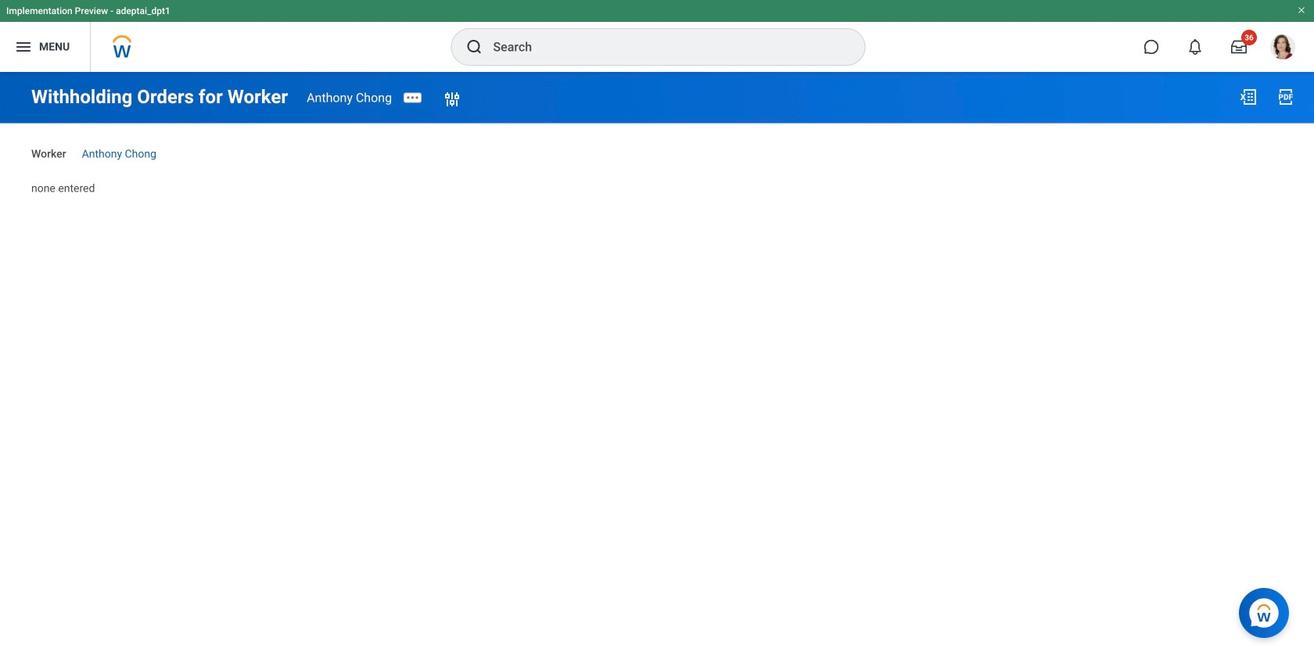 Task type: describe. For each thing, give the bounding box(es) containing it.
search image
[[465, 38, 484, 56]]

justify image
[[14, 38, 33, 56]]

export to excel image
[[1239, 88, 1258, 106]]



Task type: locate. For each thing, give the bounding box(es) containing it.
change selection image
[[443, 90, 462, 109]]

close environment banner image
[[1297, 5, 1307, 15]]

Search Workday  search field
[[493, 30, 833, 64]]

profile logan mcneil image
[[1271, 34, 1296, 63]]

main content
[[0, 72, 1314, 210]]

notifications large image
[[1188, 39, 1203, 55]]

inbox large image
[[1231, 39, 1247, 55]]

view printable version (pdf) image
[[1277, 88, 1296, 106]]

banner
[[0, 0, 1314, 72]]



Task type: vqa. For each thing, say whether or not it's contained in the screenshot.
search image
yes



